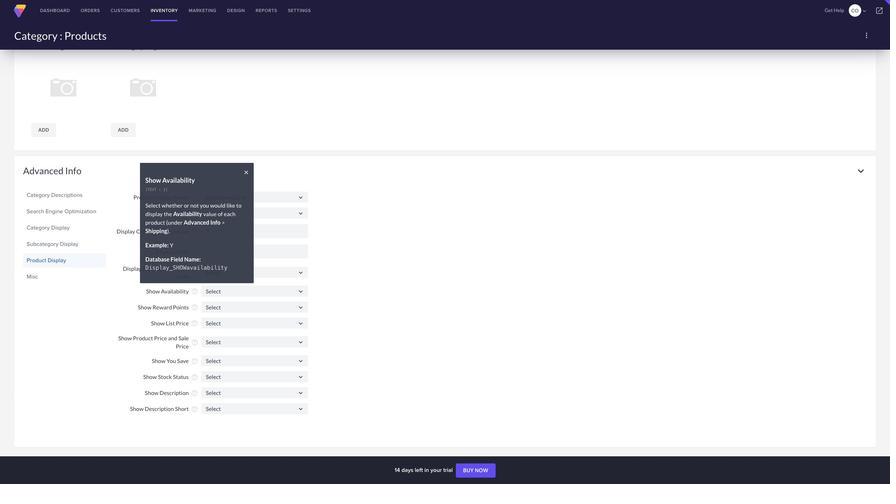 Task type: locate. For each thing, give the bounding box(es) containing it.
display down subcategory display
[[48, 256, 66, 265]]

show stock status help_outline
[[143, 374, 198, 381]]

help_outline inside show you save help_outline
[[191, 358, 198, 365]]

1 vertical spatial :
[[159, 188, 161, 192]]

add
[[38, 127, 49, 133], [118, 127, 129, 133]]

1 image from the left
[[52, 44, 67, 50]]

product for product display
[[27, 256, 46, 265]]

1 vertical spatial products
[[166, 265, 189, 272]]

help_outline right only
[[191, 270, 198, 277]]

help_outline right points
[[191, 304, 198, 311]]

category descriptions link
[[27, 189, 103, 201]]

8 help_outline from the top
[[191, 320, 198, 327]]

list
[[166, 320, 175, 327]]

engine
[[46, 207, 63, 216]]

settings
[[288, 7, 311, 14]]

description for help_outline
[[160, 390, 189, 397]]

2 vertical spatial price
[[176, 343, 189, 350]]

your
[[431, 467, 442, 475]]

display down search engine optimization
[[51, 224, 70, 232]]

of
[[218, 211, 223, 217]]

expand_more for advanced info
[[855, 165, 867, 177]]

show inside show you save help_outline
[[152, 358, 166, 365]]

availability inside show availability [text : 1]
[[162, 177, 195, 185]]

1 vertical spatial subcategory
[[27, 240, 59, 248]]

availability
[[162, 177, 195, 185], [173, 211, 202, 217], [161, 288, 189, 295]]

display down category display link
[[60, 240, 78, 248]]

display inside display featured products only help_outline
[[123, 265, 141, 272]]

add link
[[31, 123, 56, 137], [111, 123, 136, 137]]

4 help_outline from the top
[[191, 249, 198, 256]]

category display
[[27, 224, 70, 232]]

8  from the top
[[297, 358, 305, 365]]

image for subcategory image
[[144, 44, 159, 50]]

more_vert button
[[860, 28, 874, 43]]

sale
[[178, 335, 189, 342]]

5 help_outline from the top
[[191, 270, 198, 277]]

1 vertical spatial expand_more
[[855, 165, 867, 177]]

0 vertical spatial availability
[[162, 177, 195, 185]]

 for default sort by help_outline
[[297, 210, 305, 217]]

description
[[160, 390, 189, 397], [145, 406, 174, 413]]

description inside show description help_outline
[[160, 390, 189, 397]]

description for short
[[145, 406, 174, 413]]

short
[[175, 406, 189, 413]]

trial
[[443, 467, 453, 475]]

 for show product price and sale price help_outline
[[297, 339, 305, 346]]

advanced
[[23, 165, 63, 176], [184, 219, 209, 226]]

11 help_outline from the top
[[191, 374, 198, 381]]

product inside product display mode help_outline
[[133, 194, 154, 201]]

0 horizontal spatial advanced
[[23, 165, 63, 176]]

display left columns,
[[117, 228, 135, 235]]

14 days left in your trial
[[395, 467, 454, 475]]

product display link
[[27, 255, 103, 267]]

10  from the top
[[297, 390, 305, 397]]

9  from the top
[[297, 374, 305, 381]]

1 horizontal spatial subcategory
[[112, 44, 143, 50]]

availability down only
[[161, 288, 189, 295]]

0 vertical spatial product
[[133, 194, 154, 201]]

1 vertical spatial price
[[154, 335, 167, 342]]

add for banner
[[38, 127, 49, 133]]

1 help_outline from the top
[[191, 194, 198, 201]]

show inside show availability [text : 1]
[[145, 177, 161, 185]]

show inside show description help_outline
[[145, 390, 159, 397]]

description down show description help_outline
[[145, 406, 174, 413]]

help_outline inside show reward points help_outline
[[191, 304, 198, 311]]

product inside show product price and sale price help_outline
[[133, 335, 153, 342]]

1 vertical spatial product
[[27, 256, 46, 265]]


[[297, 194, 305, 201], [297, 210, 305, 217], [297, 269, 305, 277], [297, 288, 305, 296], [297, 304, 305, 312], [297, 320, 305, 328], [297, 339, 305, 346], [297, 358, 305, 365], [297, 374, 305, 381], [297, 390, 305, 397], [297, 406, 305, 413]]

2 add link from the left
[[111, 123, 136, 137]]

help_outline down the not
[[191, 210, 198, 217]]

display rows help_outline
[[156, 248, 198, 256]]

help
[[834, 7, 844, 13]]

product
[[133, 194, 154, 201], [27, 256, 46, 265], [133, 335, 153, 342]]

help_outline right the 'status'
[[191, 374, 198, 381]]

10 help_outline from the top
[[191, 358, 198, 365]]

category display link
[[27, 222, 103, 234]]

dashboard
[[40, 7, 70, 14]]

0 horizontal spatial subcategory
[[27, 240, 59, 248]]

price inside 'show list price help_outline'
[[176, 320, 189, 327]]

0 vertical spatial description
[[160, 390, 189, 397]]

info inside advanced info > shipping ).
[[210, 219, 221, 226]]

0 horizontal spatial add link
[[31, 123, 56, 137]]

).
[[167, 228, 170, 234]]

advanced for advanced info > shipping ).
[[184, 219, 209, 226]]

0 horizontal spatial products
[[64, 29, 107, 42]]

availability down or at the left of the page
[[173, 211, 202, 217]]

help_outline inside show description short help_outline
[[191, 406, 198, 413]]

12 help_outline from the top
[[191, 390, 198, 397]]

0 horizontal spatial info
[[65, 165, 81, 176]]

display down 1]
[[155, 194, 173, 201]]

show for show availability
[[146, 288, 160, 295]]

select whether or not you would like to display the
[[145, 202, 242, 217]]

description down the show stock status help_outline
[[160, 390, 189, 397]]

help_outline inside show product price and sale price help_outline
[[191, 339, 198, 346]]

5  from the top
[[297, 304, 305, 312]]

show you save help_outline
[[152, 358, 198, 365]]

stock
[[158, 374, 172, 381]]

products for :
[[64, 29, 107, 42]]

field
[[171, 256, 183, 263]]

advanced up category descriptions
[[23, 165, 63, 176]]

info up descriptions
[[65, 165, 81, 176]]

or
[[184, 202, 189, 209]]

show inside the show stock status help_outline
[[143, 374, 157, 381]]

1 horizontal spatial advanced
[[184, 219, 209, 226]]

help_outline inside the show stock status help_outline
[[191, 374, 198, 381]]

: left 1]
[[159, 188, 161, 192]]

subcategory for subcategory image
[[112, 44, 143, 50]]

show inside show reward points help_outline
[[138, 304, 151, 311]]

show for show availability [text : 1]
[[145, 177, 161, 185]]

6  from the top
[[297, 320, 305, 328]]

product up misc
[[27, 256, 46, 265]]

2 add from the left
[[118, 127, 129, 133]]

2 image from the left
[[144, 44, 159, 50]]

description inside show description short help_outline
[[145, 406, 174, 413]]

0 horizontal spatial image
[[52, 44, 67, 50]]

help_outline down value of each product (under
[[191, 228, 198, 235]]

None text field
[[202, 192, 308, 203], [202, 208, 308, 219], [202, 267, 308, 278], [202, 286, 308, 297], [202, 318, 308, 329], [202, 388, 308, 399], [202, 192, 308, 203], [202, 208, 308, 219], [202, 267, 308, 278], [202, 286, 308, 297], [202, 318, 308, 329], [202, 388, 308, 399]]

help_outline inside product display mode help_outline
[[191, 194, 198, 201]]

now
[[475, 468, 489, 474]]

display featured products only help_outline
[[123, 265, 198, 280]]

info
[[65, 165, 81, 176], [210, 219, 221, 226]]

1 horizontal spatial add link
[[111, 123, 136, 137]]

subcategory image
[[112, 44, 159, 50]]

3 help_outline from the top
[[191, 228, 198, 235]]

7 help_outline from the top
[[191, 304, 198, 311]]

product display
[[27, 256, 66, 265]]

help_outline down the show stock status help_outline
[[191, 390, 198, 397]]

buy now
[[463, 468, 489, 474]]

help_outline down display_showavailability
[[191, 288, 198, 295]]

more_vert
[[863, 31, 871, 40]]

misc
[[27, 273, 38, 281]]

misc link
[[27, 271, 103, 283]]

help_outline right short
[[191, 406, 198, 413]]

show inside show product price and sale price help_outline
[[118, 335, 132, 342]]

banner image
[[32, 44, 67, 50]]

category for category display
[[27, 224, 50, 232]]

price left and
[[154, 335, 167, 342]]

product down [text
[[133, 194, 154, 201]]

1 vertical spatial description
[[145, 406, 174, 413]]

2 help_outline from the top
[[191, 210, 198, 217]]

1 expand_more from the top
[[855, 22, 867, 34]]

1 horizontal spatial products
[[166, 265, 189, 272]]

availability for show availability
[[161, 288, 189, 295]]

search
[[27, 207, 44, 216]]

1 horizontal spatial add
[[118, 127, 129, 133]]

category for category : products
[[14, 29, 58, 42]]

help_outline up name:
[[191, 249, 198, 256]]

info for advanced info > shipping ).
[[210, 219, 221, 226]]

in
[[424, 467, 429, 475]]

info left > in the top of the page
[[210, 219, 221, 226]]

0 vertical spatial advanced
[[23, 165, 63, 176]]

3  from the top
[[297, 269, 305, 277]]

: inside show availability [text : 1]
[[159, 188, 161, 192]]

category for category images
[[23, 22, 61, 33]]

database
[[145, 256, 170, 263]]

expand_more for category images
[[855, 22, 867, 34]]

show
[[145, 177, 161, 185], [146, 288, 160, 295], [138, 304, 151, 311], [151, 320, 165, 327], [118, 335, 132, 342], [152, 358, 166, 365], [143, 374, 157, 381], [145, 390, 159, 397], [130, 406, 144, 413]]

advanced down select whether or not you would like to display the
[[184, 219, 209, 226]]

show inside 'show list price help_outline'
[[151, 320, 165, 327]]

show description short help_outline
[[130, 406, 198, 413]]

1 add from the left
[[38, 127, 49, 133]]

price
[[176, 320, 189, 327], [154, 335, 167, 342], [176, 343, 189, 350]]

display up "database"
[[156, 248, 174, 255]]

subcategory
[[112, 44, 143, 50], [27, 240, 59, 248]]

price down "sale"
[[176, 343, 189, 350]]

0 vertical spatial info
[[65, 165, 81, 176]]

0 vertical spatial products
[[64, 29, 107, 42]]

 for show stock status help_outline
[[297, 374, 305, 381]]

sort
[[171, 210, 181, 217]]

help_outline
[[191, 194, 198, 201], [191, 210, 198, 217], [191, 228, 198, 235], [191, 249, 198, 256], [191, 270, 198, 277], [191, 288, 198, 295], [191, 304, 198, 311], [191, 320, 198, 327], [191, 339, 198, 346], [191, 358, 198, 365], [191, 374, 198, 381], [191, 390, 198, 397], [191, 406, 198, 413]]

inventory
[[151, 7, 178, 14]]

2 expand_more from the top
[[855, 165, 867, 177]]

days
[[402, 467, 413, 475]]

help_outline inside display columns, responsive help_outline
[[191, 228, 198, 235]]

display
[[155, 194, 173, 201], [51, 224, 70, 232], [117, 228, 135, 235], [60, 240, 78, 248], [156, 248, 174, 255], [48, 256, 66, 265], [123, 265, 141, 272]]

availability up 1]
[[162, 177, 195, 185]]

example: y
[[145, 242, 173, 249]]

add link for subcategory
[[111, 123, 136, 137]]

help_outline inside show description help_outline
[[191, 390, 198, 397]]

display inside product display link
[[48, 256, 66, 265]]

featured
[[143, 265, 165, 272]]

None number field
[[202, 224, 308, 238], [202, 245, 308, 259], [202, 224, 308, 238], [202, 245, 308, 259]]

points
[[173, 304, 189, 311]]

display inside display columns, responsive help_outline
[[117, 228, 135, 235]]

1 vertical spatial info
[[210, 219, 221, 226]]

1 horizontal spatial image
[[144, 44, 159, 50]]

7  from the top
[[297, 339, 305, 346]]

product display mode help_outline
[[133, 194, 198, 201]]

product left and
[[133, 335, 153, 342]]

display columns, responsive help_outline
[[117, 228, 198, 235]]

products down orders
[[64, 29, 107, 42]]

0 vertical spatial price
[[176, 320, 189, 327]]

11  from the top
[[297, 406, 305, 413]]

display left featured
[[123, 265, 141, 272]]

show for show description help_outline
[[145, 390, 159, 397]]

example:
[[145, 242, 169, 249]]

products down field on the left
[[166, 265, 189, 272]]

0 vertical spatial :
[[60, 29, 62, 42]]

info for advanced info
[[65, 165, 81, 176]]

advanced for advanced info
[[23, 165, 63, 176]]

columns,
[[136, 228, 159, 235]]

0 horizontal spatial add
[[38, 127, 49, 133]]

database field name: display_showavailability
[[145, 256, 228, 271]]

help_outline inside display featured products only help_outline
[[191, 270, 198, 277]]

category descriptions
[[27, 191, 83, 199]]

2  from the top
[[297, 210, 305, 217]]

 for display featured products only help_outline
[[297, 269, 305, 277]]

show inside show description short help_outline
[[130, 406, 144, 413]]

reward
[[153, 304, 172, 311]]

2 vertical spatial product
[[133, 335, 153, 342]]

1 vertical spatial advanced
[[184, 219, 209, 226]]

price right list
[[176, 320, 189, 327]]

rows
[[175, 248, 189, 255]]

1  from the top
[[297, 194, 305, 201]]

help_outline right save
[[191, 358, 198, 365]]

save
[[177, 358, 189, 365]]

help_outline right list
[[191, 320, 198, 327]]

: up the banner image
[[60, 29, 62, 42]]

help_outline up the not
[[191, 194, 198, 201]]

13 help_outline from the top
[[191, 406, 198, 413]]

0 vertical spatial subcategory
[[112, 44, 143, 50]]

display
[[145, 211, 163, 217]]

1 horizontal spatial info
[[210, 219, 221, 226]]

2 vertical spatial availability
[[161, 288, 189, 295]]

1 horizontal spatial :
[[159, 188, 161, 192]]

 for show description short help_outline
[[297, 406, 305, 413]]

None text field
[[202, 302, 308, 313], [202, 337, 308, 348], [202, 356, 308, 367], [202, 372, 308, 383], [202, 404, 308, 415], [202, 302, 308, 313], [202, 337, 308, 348], [202, 356, 308, 367], [202, 372, 308, 383], [202, 404, 308, 415]]

1 add link from the left
[[31, 123, 56, 137]]

advanced inside advanced info > shipping ).
[[184, 219, 209, 226]]

9 help_outline from the top
[[191, 339, 198, 346]]

products inside display featured products only help_outline
[[166, 265, 189, 272]]

0 vertical spatial expand_more
[[855, 22, 867, 34]]

help_outline right "sale"
[[191, 339, 198, 346]]

not
[[190, 202, 199, 209]]

expand_more
[[855, 22, 867, 34], [855, 165, 867, 177]]



Task type: describe. For each thing, give the bounding box(es) containing it.
each
[[224, 211, 236, 217]]

co 
[[852, 7, 868, 14]]

to
[[236, 202, 242, 209]]

customers
[[111, 7, 140, 14]]

you
[[200, 202, 209, 209]]

display inside product display mode help_outline
[[155, 194, 173, 201]]

0 horizontal spatial :
[[60, 29, 62, 42]]

availability for show availability [text : 1]
[[162, 177, 195, 185]]

display inside subcategory display link
[[60, 240, 78, 248]]


[[861, 8, 868, 14]]

like
[[227, 202, 235, 209]]

buy now link
[[456, 464, 496, 478]]

show for show you save help_outline
[[152, 358, 166, 365]]

show list price help_outline
[[151, 320, 198, 327]]

you
[[167, 358, 176, 365]]

subcategory display link
[[27, 238, 103, 250]]

design
[[227, 7, 245, 14]]

show availability
[[146, 288, 189, 295]]

left
[[415, 467, 423, 475]]

subcategory for subcategory display
[[27, 240, 59, 248]]

show for show list price help_outline
[[151, 320, 165, 327]]

value
[[203, 211, 217, 217]]

 for show you save help_outline
[[297, 358, 305, 365]]

4  from the top
[[297, 288, 305, 296]]

products for featured
[[166, 265, 189, 272]]

show reward points help_outline
[[138, 304, 198, 311]]

banner
[[32, 44, 51, 50]]

 for product display mode help_outline
[[297, 194, 305, 201]]

get help
[[825, 7, 844, 13]]

show for show product price and sale price help_outline
[[118, 335, 132, 342]]

images
[[63, 22, 91, 33]]

>
[[222, 219, 225, 226]]

would
[[210, 202, 225, 209]]

get
[[825, 7, 833, 13]]

orders
[[81, 7, 100, 14]]

whether
[[162, 202, 183, 209]]

advanced info > shipping ).
[[145, 219, 225, 234]]

search engine optimization link
[[27, 206, 103, 218]]

add link for banner
[[31, 123, 56, 137]]

name:
[[184, 256, 201, 263]]

advanced info
[[23, 165, 81, 176]]

responsive
[[160, 228, 189, 235]]

and
[[168, 335, 177, 342]]

display inside display rows help_outline
[[156, 248, 174, 255]]

descriptions
[[51, 191, 83, 199]]

price for help_outline
[[176, 320, 189, 327]]

show product price and sale price help_outline
[[118, 335, 198, 350]]

status
[[173, 374, 189, 381]]

(under
[[166, 219, 183, 226]]

 link
[[869, 0, 890, 21]]

show for show reward points help_outline
[[138, 304, 151, 311]]

display_showavailability
[[145, 265, 228, 271]]

only
[[177, 273, 189, 280]]

by
[[182, 210, 189, 217]]

dashboard link
[[35, 0, 75, 21]]

add for subcategory
[[118, 127, 129, 133]]

default sort by help_outline
[[151, 210, 198, 217]]


[[875, 6, 884, 15]]

show for show description short help_outline
[[130, 406, 144, 413]]

image for banner image
[[52, 44, 67, 50]]

mode
[[174, 194, 189, 201]]

category : products
[[14, 29, 107, 42]]

category for category descriptions
[[27, 191, 50, 199]]

select
[[145, 202, 161, 209]]

14
[[395, 467, 400, 475]]

shipping
[[145, 228, 167, 234]]

marketing
[[189, 7, 217, 14]]

 for show list price help_outline
[[297, 320, 305, 328]]

show description help_outline
[[145, 390, 198, 397]]

help_outline inside 'default sort by help_outline'
[[191, 210, 198, 217]]

value of each product (under
[[145, 211, 236, 226]]

show availability [text : 1]
[[145, 177, 195, 192]]

subcategory display
[[27, 240, 78, 248]]

[text
[[145, 188, 157, 192]]

 for show reward points help_outline
[[297, 304, 305, 312]]

display inside category display link
[[51, 224, 70, 232]]

category images
[[23, 22, 91, 33]]

1]
[[163, 188, 168, 192]]

search engine optimization
[[27, 207, 96, 216]]

1 vertical spatial availability
[[173, 211, 202, 217]]

reports
[[256, 7, 277, 14]]

price for and
[[154, 335, 167, 342]]

buy
[[463, 468, 474, 474]]

default
[[151, 210, 169, 217]]

help_outline inside display rows help_outline
[[191, 249, 198, 256]]

product for product display mode help_outline
[[133, 194, 154, 201]]

show for show stock status help_outline
[[143, 374, 157, 381]]

optimization
[[64, 207, 96, 216]]

help_outline inside 'show list price help_outline'
[[191, 320, 198, 327]]

product
[[145, 219, 165, 226]]

co
[[852, 7, 859, 14]]

 for show description help_outline
[[297, 390, 305, 397]]

6 help_outline from the top
[[191, 288, 198, 295]]



Task type: vqa. For each thing, say whether or not it's contained in the screenshot.
Records
no



